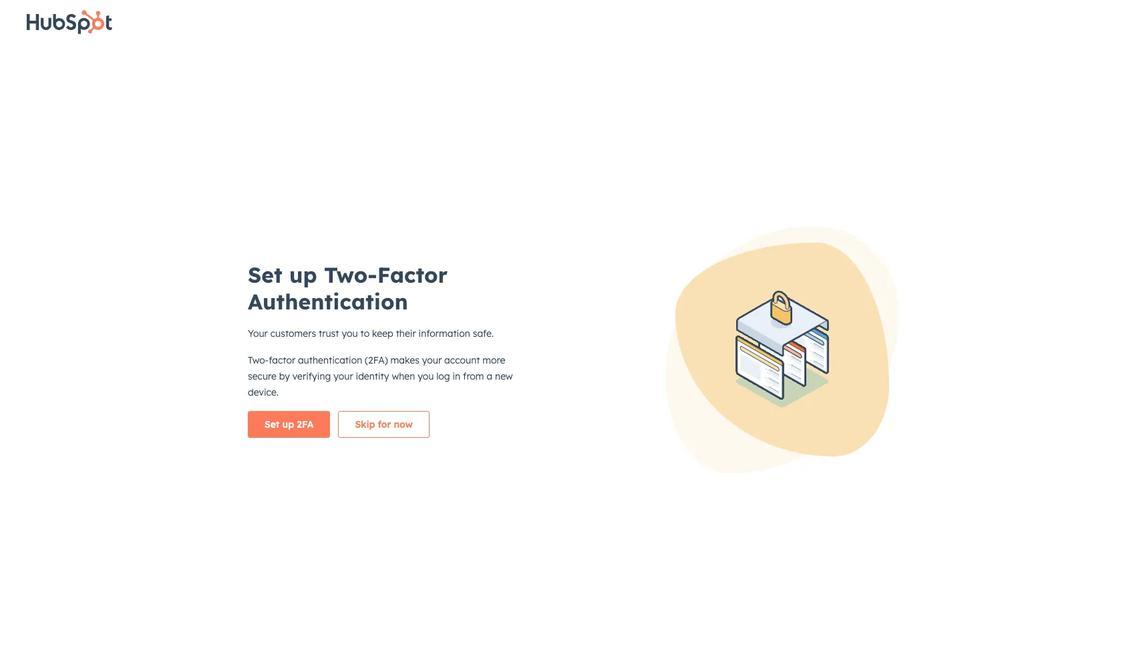 Task type: vqa. For each thing, say whether or not it's contained in the screenshot.
Add a trusted phone number Add a phone number used to occasionally verify your identity and receive other security-related alerts. This phone number will never be used for sales or marketing purposes.
yes



Task type: describe. For each thing, give the bounding box(es) containing it.
0 horizontal spatial used
[[373, 341, 391, 351]]

factor
[[377, 261, 448, 288]]

and inside add a trusted phone number add a phone number used to occasionally verify your identity and receive other security-related alerts. this phone number will never be used for sales or marketing purposes.
[[525, 341, 540, 351]]

0 vertical spatial number
[[389, 326, 426, 338]]

types
[[291, 437, 311, 447]]

authentication
[[248, 288, 408, 314]]

to down enhanced
[[437, 437, 445, 447]]

trusted
[[321, 326, 354, 338]]

security
[[485, 437, 515, 447]]

skip
[[355, 418, 375, 430]]

two- inside set up two-factor authentication (2fa) two-factor authentication is an enhanced security measure. once enabled, you'll be required to give two types of identification when you log in to hubspot. security apps, such as google authenticator, and sms text message are supported.
[[291, 425, 309, 435]]

google
[[571, 437, 598, 447]]

your customers trust you to keep their information safe.
[[248, 327, 494, 339]]

by
[[279, 370, 290, 382]]

authentication up an at bottom left
[[376, 411, 445, 423]]

factor down two-factor authentication
[[345, 411, 373, 423]]

enhanced
[[411, 425, 448, 435]]

set for set up two-factor authentication (2fa) two-factor authentication is an enhanced security measure. once enabled, you'll be required to give two types of identification when you log in to hubspot. security apps, such as google authenticator, and sms text message are supported.
[[291, 411, 306, 423]]

up for two-
[[289, 261, 317, 288]]

such
[[541, 437, 558, 447]]

give
[[652, 425, 668, 435]]

makes
[[391, 354, 420, 366]]

secure
[[248, 370, 277, 382]]

when inside two-factor authentication (2fa) makes your account more secure by verifying your identity when you log in from a new device.
[[392, 370, 415, 382]]

hubspot image
[[21, 3, 37, 19]]

other
[[571, 341, 591, 351]]

reset
[[309, 269, 328, 279]]

or
[[468, 353, 476, 363]]

reset password button
[[291, 252, 364, 268]]

2 add from the top
[[291, 341, 306, 351]]

sms
[[673, 437, 690, 447]]

security-
[[593, 341, 626, 351]]

sales
[[447, 353, 466, 363]]

you inside set up two-factor authentication (2fa) two-factor authentication is an enhanced security measure. once enabled, you'll be required to give two types of identification when you log in to hubspot. security apps, such as google authenticator, and sms text message are supported.
[[398, 437, 412, 447]]

1 horizontal spatial your
[[422, 354, 442, 366]]

phone
[[334, 300, 367, 314]]

add a trusted phone number button
[[291, 324, 426, 340]]

and inside set up two-factor authentication (2fa) two-factor authentication is an enhanced security measure. once enabled, you'll be required to give two types of identification when you log in to hubspot. security apps, such as google authenticator, and sms text message are supported.
[[656, 437, 671, 447]]

message
[[308, 449, 342, 459]]

(2fa) inside set up two-factor authentication (2fa) two-factor authentication is an enhanced security measure. once enabled, you'll be required to give two types of identification when you log in to hubspot. security apps, such as google authenticator, and sms text message are supported.
[[447, 411, 471, 423]]

1 add from the top
[[291, 326, 309, 338]]

reset
[[291, 254, 316, 266]]

set for set up 2fa
[[265, 418, 280, 430]]

keep
[[372, 327, 393, 339]]

measure.
[[482, 425, 517, 435]]

trusted phone number
[[291, 300, 414, 314]]

set up two-factor authentication dialog
[[0, 0, 1148, 661]]

up for 2fa
[[282, 418, 294, 430]]

password
[[319, 254, 364, 266]]

identity inside add a trusted phone number add a phone number used to occasionally verify your identity and receive other security-related alerts. this phone number will never be used for sales or marketing purposes.
[[494, 341, 523, 351]]

trust
[[319, 327, 339, 339]]

are
[[344, 449, 356, 459]]

supported.
[[358, 449, 399, 459]]

two-factor authentication
[[291, 385, 431, 398]]

device.
[[248, 386, 279, 398]]

set up two-factor authentication (2fa) two-factor authentication is an enhanced security measure. once enabled, you'll be required to give two types of identification when you log in to hubspot. security apps, such as google authenticator, and sms text message are supported.
[[291, 411, 690, 459]]

factor inside two-factor authentication (2fa) makes your account more secure by verifying your identity when you log in from a new device.
[[269, 354, 296, 366]]

last
[[291, 269, 307, 279]]

occasionally
[[403, 341, 449, 351]]

set up two-factor authentication (2fa) button
[[291, 409, 471, 425]]

up for two-
[[309, 411, 321, 423]]

verifying
[[293, 370, 331, 382]]

now
[[394, 418, 413, 430]]

trusted
[[291, 300, 331, 314]]

set for set up two-factor authentication
[[248, 261, 283, 288]]

is
[[391, 425, 397, 435]]

set up two-factor authentication
[[248, 261, 448, 314]]

two- inside set up two-factor authentication
[[324, 261, 377, 288]]

text
[[291, 449, 305, 459]]

log inside two-factor authentication (2fa) makes your account more secure by verifying your identity when you log in from a new device.
[[437, 370, 450, 382]]

related
[[626, 341, 652, 351]]

0 horizontal spatial your
[[334, 370, 353, 382]]

an
[[399, 425, 409, 435]]

1 vertical spatial phone
[[315, 341, 339, 351]]

2 vertical spatial phone
[[308, 353, 331, 363]]

be inside add a trusted phone number add a phone number used to occasionally verify your identity and receive other security-related alerts. this phone number will never be used for sales or marketing purposes.
[[402, 353, 412, 363]]

verify
[[452, 341, 473, 351]]

to inside add a trusted phone number add a phone number used to occasionally verify your identity and receive other security-related alerts. this phone number will never be used for sales or marketing purposes.
[[393, 341, 401, 351]]

0 vertical spatial a
[[312, 326, 318, 338]]

log inside set up two-factor authentication (2fa) two-factor authentication is an enhanced security measure. once enabled, you'll be required to give two types of identification when you log in to hubspot. security apps, such as google authenticator, and sms text message are supported.
[[414, 437, 426, 447]]

for inside add a trusted phone number add a phone number used to occasionally verify your identity and receive other security-related alerts. this phone number will never be used for sales or marketing purposes.
[[434, 353, 445, 363]]

you inside two-factor authentication (2fa) makes your account more secure by verifying your identity when you log in from a new device.
[[418, 370, 434, 382]]



Task type: locate. For each thing, give the bounding box(es) containing it.
two-factor authentication (2fa) makes your account more secure by verifying your identity when you log in from a new device.
[[248, 354, 513, 398]]

authentication inside two-factor authentication (2fa) makes your account more secure by verifying your identity when you log in from a new device.
[[298, 354, 362, 366]]

for
[[434, 353, 445, 363], [378, 418, 391, 430]]

your down safe.
[[475, 341, 492, 351]]

your inside add a trusted phone number add a phone number used to occasionally verify your identity and receive other security-related alerts. this phone number will never be used for sales or marketing purposes.
[[475, 341, 492, 351]]

apps,
[[518, 437, 538, 447]]

0 vertical spatial for
[[434, 353, 445, 363]]

when down makes
[[392, 370, 415, 382]]

reset password last reset on 10/18/2023
[[291, 254, 385, 279]]

up left the two-
[[309, 411, 321, 423]]

to up the never
[[393, 341, 401, 351]]

your down occasionally
[[422, 354, 442, 366]]

two- inside two-factor authentication (2fa) makes your account more secure by verifying your identity when you log in from a new device.
[[248, 354, 269, 366]]

identity down will
[[356, 370, 389, 382]]

on
[[330, 269, 340, 279]]

you
[[342, 327, 358, 339], [418, 370, 434, 382], [398, 437, 412, 447]]

phone down trust on the left of page
[[315, 341, 339, 351]]

0 horizontal spatial for
[[378, 418, 391, 430]]

set inside set up two-factor authentication
[[248, 261, 283, 288]]

up inside button
[[282, 418, 294, 430]]

0 vertical spatial when
[[392, 370, 415, 382]]

1 horizontal spatial be
[[597, 425, 606, 435]]

customers
[[270, 327, 316, 339]]

for left now
[[378, 418, 391, 430]]

1 horizontal spatial in
[[453, 370, 461, 382]]

0 vertical spatial add
[[291, 326, 309, 338]]

2fa
[[297, 418, 314, 430]]

log down enhanced
[[414, 437, 426, 447]]

hubspot.
[[447, 437, 482, 447]]

more
[[483, 354, 506, 366]]

authenticator,
[[601, 437, 654, 447]]

a left new
[[487, 370, 493, 382]]

0 horizontal spatial identity
[[356, 370, 389, 382]]

set up types
[[291, 411, 306, 423]]

1 horizontal spatial identity
[[494, 341, 523, 351]]

1 vertical spatial and
[[656, 437, 671, 447]]

you'll
[[575, 425, 594, 435]]

identity inside two-factor authentication (2fa) makes your account more secure by verifying your identity when you log in from a new device.
[[356, 370, 389, 382]]

1 vertical spatial number
[[341, 341, 370, 351]]

1 vertical spatial when
[[376, 437, 396, 447]]

and
[[525, 341, 540, 351], [656, 437, 671, 447]]

authentication up set up two-factor authentication (2fa) button at bottom
[[352, 385, 431, 398]]

page section element
[[109, 21, 1029, 70]]

set up 2fa button
[[248, 411, 330, 437]]

authentication up identification
[[334, 425, 389, 435]]

when up supported.
[[376, 437, 396, 447]]

skip for now button
[[338, 411, 430, 437]]

1 horizontal spatial log
[[437, 370, 450, 382]]

never
[[379, 353, 400, 363]]

10/18/2023
[[342, 269, 385, 279]]

their
[[396, 327, 416, 339]]

log down sales
[[437, 370, 450, 382]]

0 horizontal spatial you
[[342, 327, 358, 339]]

you down makes
[[418, 370, 434, 382]]

factor up the two-
[[317, 385, 349, 398]]

1 vertical spatial in
[[428, 437, 435, 447]]

1 vertical spatial add
[[291, 341, 306, 351]]

for inside skip for now button
[[378, 418, 391, 430]]

account
[[445, 354, 480, 366]]

1 vertical spatial (2fa)
[[447, 411, 471, 423]]

number up occasionally
[[389, 326, 426, 338]]

up left on
[[289, 261, 317, 288]]

skip for now
[[355, 418, 413, 430]]

your up two-factor authentication
[[334, 370, 353, 382]]

up
[[289, 261, 317, 288], [309, 411, 321, 423], [282, 418, 294, 430]]

to inside dialog
[[361, 327, 370, 339]]

2 vertical spatial you
[[398, 437, 412, 447]]

set inside set up two-factor authentication (2fa) two-factor authentication is an enhanced security measure. once enabled, you'll be required to give two types of identification when you log in to hubspot. security apps, such as google authenticator, and sms text message are supported.
[[291, 411, 306, 423]]

0 vertical spatial identity
[[494, 341, 523, 351]]

information
[[419, 327, 470, 339]]

0 vertical spatial you
[[342, 327, 358, 339]]

log
[[437, 370, 450, 382], [414, 437, 426, 447]]

two-
[[324, 411, 345, 423]]

and up purposes.
[[525, 341, 540, 351]]

0 vertical spatial (2fa)
[[365, 354, 388, 366]]

your
[[248, 327, 268, 339]]

number down the "add a trusted phone number" button
[[341, 341, 370, 351]]

your
[[475, 341, 492, 351], [422, 354, 442, 366], [334, 370, 353, 382]]

in
[[453, 370, 461, 382], [428, 437, 435, 447]]

to left the 'give'
[[642, 425, 650, 435]]

1 horizontal spatial and
[[656, 437, 671, 447]]

0 vertical spatial and
[[525, 341, 540, 351]]

in inside set up two-factor authentication (2fa) two-factor authentication is an enhanced security measure. once enabled, you'll be required to give two types of identification when you log in to hubspot. security apps, such as google authenticator, and sms text message are supported.
[[428, 437, 435, 447]]

as
[[560, 437, 569, 447]]

0 vertical spatial used
[[373, 341, 391, 351]]

used down keep
[[373, 341, 391, 351]]

set inside button
[[265, 418, 280, 430]]

1 vertical spatial you
[[418, 370, 434, 382]]

and down the 'give'
[[656, 437, 671, 447]]

a
[[312, 326, 318, 338], [308, 341, 313, 351], [487, 370, 493, 382]]

up inside set up two-factor authentication (2fa) two-factor authentication is an enhanced security measure. once enabled, you'll be required to give two types of identification when you log in to hubspot. security apps, such as google authenticator, and sms text message are supported.
[[309, 411, 321, 423]]

0 vertical spatial your
[[475, 341, 492, 351]]

1 vertical spatial identity
[[356, 370, 389, 382]]

factor up by
[[269, 354, 296, 366]]

0 vertical spatial phone
[[357, 326, 386, 338]]

a inside two-factor authentication (2fa) makes your account more secure by verifying your identity when you log in from a new device.
[[487, 370, 493, 382]]

be inside set up two-factor authentication (2fa) two-factor authentication is an enhanced security measure. once enabled, you'll be required to give two types of identification when you log in to hubspot. security apps, such as google authenticator, and sms text message are supported.
[[597, 425, 606, 435]]

to
[[361, 327, 370, 339], [393, 341, 401, 351], [642, 425, 650, 435], [437, 437, 445, 447]]

(2fa) up security
[[447, 411, 471, 423]]

alerts.
[[655, 341, 678, 351]]

you down an at bottom left
[[398, 437, 412, 447]]

for left sales
[[434, 353, 445, 363]]

set left last
[[248, 261, 283, 288]]

will
[[365, 353, 377, 363]]

purposes.
[[519, 353, 556, 363]]

in inside two-factor authentication (2fa) makes your account more secure by verifying your identity when you log in from a new device.
[[453, 370, 461, 382]]

number
[[389, 326, 426, 338], [341, 341, 370, 351], [334, 353, 363, 363]]

(2fa)
[[365, 354, 388, 366], [447, 411, 471, 423]]

1 vertical spatial used
[[414, 353, 432, 363]]

you right trust on the left of page
[[342, 327, 358, 339]]

set left 2fa
[[265, 418, 280, 430]]

identification
[[324, 437, 374, 447]]

1 vertical spatial your
[[422, 354, 442, 366]]

1 vertical spatial for
[[378, 418, 391, 430]]

1 vertical spatial be
[[597, 425, 606, 435]]

2 vertical spatial a
[[487, 370, 493, 382]]

0 vertical spatial be
[[402, 353, 412, 363]]

marketing
[[478, 353, 517, 363]]

factor
[[269, 354, 296, 366], [317, 385, 349, 398], [345, 411, 373, 423], [309, 425, 331, 435]]

2 horizontal spatial you
[[418, 370, 434, 382]]

enabled,
[[541, 425, 573, 435]]

be right the you'll
[[597, 425, 606, 435]]

be
[[402, 353, 412, 363], [597, 425, 606, 435]]

number left will
[[334, 353, 363, 363]]

set up 2fa
[[265, 418, 314, 430]]

up left 2fa
[[282, 418, 294, 430]]

once
[[519, 425, 539, 435]]

0 horizontal spatial (2fa)
[[365, 354, 388, 366]]

authentication
[[298, 354, 362, 366], [352, 385, 431, 398], [376, 411, 445, 423], [334, 425, 389, 435]]

required
[[608, 425, 640, 435]]

when
[[392, 370, 415, 382], [376, 437, 396, 447]]

when inside set up two-factor authentication (2fa) two-factor authentication is an enhanced security measure. once enabled, you'll be required to give two types of identification when you log in to hubspot. security apps, such as google authenticator, and sms text message are supported.
[[376, 437, 396, 447]]

factor up of
[[309, 425, 331, 435]]

two-
[[324, 261, 377, 288], [248, 354, 269, 366], [291, 385, 317, 398], [291, 425, 309, 435]]

1 horizontal spatial for
[[434, 353, 445, 363]]

0 vertical spatial in
[[453, 370, 461, 382]]

phone up verifying
[[308, 353, 331, 363]]

a down customers
[[308, 341, 313, 351]]

2 vertical spatial your
[[334, 370, 353, 382]]

set
[[248, 261, 283, 288], [291, 411, 306, 423], [265, 418, 280, 430]]

2 vertical spatial number
[[334, 353, 363, 363]]

add a trusted phone number add a phone number used to occasionally verify your identity and receive other security-related alerts. this phone number will never be used for sales or marketing purposes.
[[291, 326, 678, 363]]

authentication up verifying
[[298, 354, 362, 366]]

number
[[371, 300, 414, 314]]

from
[[463, 370, 484, 382]]

phone
[[357, 326, 386, 338], [315, 341, 339, 351], [308, 353, 331, 363]]

to left keep
[[361, 327, 370, 339]]

in down enhanced
[[428, 437, 435, 447]]

two
[[670, 425, 684, 435]]

1 vertical spatial log
[[414, 437, 426, 447]]

(2fa) down your customers trust you to keep their information safe.
[[365, 354, 388, 366]]

add
[[291, 326, 309, 338], [291, 341, 306, 351]]

new
[[495, 370, 513, 382]]

2 horizontal spatial your
[[475, 341, 492, 351]]

phone up will
[[357, 326, 386, 338]]

1 horizontal spatial (2fa)
[[447, 411, 471, 423]]

1 horizontal spatial used
[[414, 353, 432, 363]]

1 horizontal spatial you
[[398, 437, 412, 447]]

up inside set up two-factor authentication
[[289, 261, 317, 288]]

identity up marketing
[[494, 341, 523, 351]]

1 vertical spatial a
[[308, 341, 313, 351]]

security
[[450, 425, 480, 435]]

(2fa) inside two-factor authentication (2fa) makes your account more secure by verifying your identity when you log in from a new device.
[[365, 354, 388, 366]]

0 horizontal spatial log
[[414, 437, 426, 447]]

of
[[314, 437, 321, 447]]

identity
[[494, 341, 523, 351], [356, 370, 389, 382]]

this
[[291, 353, 306, 363]]

0 horizontal spatial and
[[525, 341, 540, 351]]

a left trust on the left of page
[[312, 326, 318, 338]]

receive
[[542, 341, 569, 351]]

0 vertical spatial log
[[437, 370, 450, 382]]

0 horizontal spatial in
[[428, 437, 435, 447]]

used down occasionally
[[414, 353, 432, 363]]

in down account
[[453, 370, 461, 382]]

used
[[373, 341, 391, 351], [414, 353, 432, 363]]

be right the never
[[402, 353, 412, 363]]

safe.
[[473, 327, 494, 339]]

0 horizontal spatial be
[[402, 353, 412, 363]]



